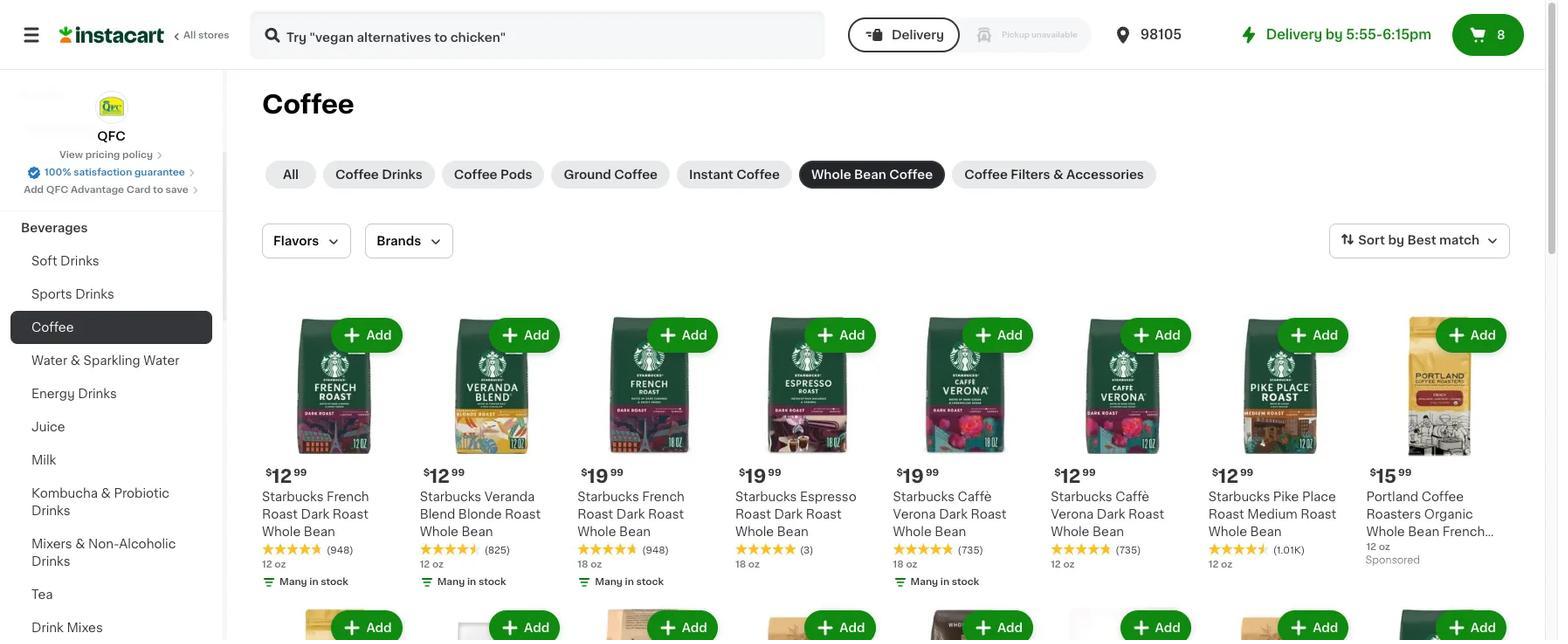Task type: describe. For each thing, give the bounding box(es) containing it.
(948) for 19
[[642, 546, 669, 555]]

(825)
[[485, 546, 510, 555]]

mixes
[[67, 622, 103, 634]]

5 dark from the left
[[1097, 508, 1126, 520]]

delivery for delivery
[[892, 29, 944, 41]]

advantage
[[71, 185, 124, 195]]

7 $ from the left
[[1212, 468, 1219, 478]]

1 dark from the left
[[301, 508, 330, 520]]

coffee drinks
[[335, 169, 423, 181]]

probiotic
[[114, 488, 169, 500]]

verona for 19
[[893, 508, 936, 520]]

starbucks espresso roast dark roast whole bean
[[736, 491, 857, 538]]

flavors
[[273, 235, 319, 247]]

98105
[[1141, 28, 1182, 41]]

starbucks inside "starbucks espresso roast dark roast whole bean"
[[736, 491, 797, 503]]

caffè for 12
[[1116, 491, 1150, 503]]

delivery by 5:55-6:15pm link
[[1239, 24, 1432, 45]]

18 for starbucks espresso roast dark roast whole bean
[[736, 560, 746, 569]]

4 dark from the left
[[939, 508, 968, 520]]

$ 19 99 for starbucks espresso roast dark roast whole bean
[[739, 467, 782, 485]]

dairy
[[21, 189, 55, 201]]

oz inside product group
[[1379, 542, 1391, 552]]

4 many from the left
[[911, 577, 939, 587]]

delivery for delivery by 5:55-6:15pm
[[1267, 28, 1323, 41]]

french inside portland coffee roasters organic whole bean french coffee
[[1443, 526, 1486, 538]]

dairy & eggs link
[[10, 178, 212, 211]]

bean inside portland coffee roasters organic whole bean french coffee
[[1409, 526, 1440, 538]]

beverages
[[21, 222, 88, 234]]

portland
[[1367, 491, 1419, 503]]

product group containing 15
[[1367, 315, 1511, 570]]

sports
[[31, 288, 72, 301]]

9 roast from the left
[[1129, 508, 1165, 520]]

soft
[[31, 255, 57, 267]]

& down 100%
[[58, 189, 68, 201]]

100% satisfaction guarantee
[[45, 168, 185, 177]]

guarantee
[[134, 168, 185, 177]]

5:55-
[[1347, 28, 1383, 41]]

12 oz for starbucks french roast dark roast whole bean
[[262, 560, 286, 569]]

5 99 from the left
[[926, 468, 939, 478]]

add inside product group
[[1471, 329, 1497, 342]]

drinks for sports drinks
[[75, 288, 114, 301]]

15
[[1377, 467, 1397, 485]]

tea link
[[10, 578, 212, 612]]

1 starbucks from the left
[[262, 491, 324, 503]]

alcoholic
[[119, 538, 176, 550]]

thanksgiving
[[21, 122, 105, 135]]

8 roast from the left
[[971, 508, 1007, 520]]

5 roast from the left
[[648, 508, 684, 520]]

portland coffee roasters organic whole bean french coffee
[[1367, 491, 1486, 555]]

juice link
[[10, 411, 212, 444]]

sparkling
[[84, 355, 140, 367]]

pike
[[1274, 491, 1299, 503]]

5 starbucks from the left
[[893, 491, 955, 503]]

qfc inside the add qfc advantage card to save link
[[46, 185, 68, 195]]

$ 19 99 for starbucks caffè verona dark roast whole bean
[[897, 467, 939, 485]]

qfc logo image
[[95, 91, 128, 124]]

pricing
[[85, 150, 120, 160]]

energy
[[31, 388, 75, 400]]

1 stock from the left
[[321, 577, 348, 587]]

Best match Sort by field
[[1330, 224, 1511, 259]]

qfc link
[[95, 91, 128, 145]]

11 roast from the left
[[1301, 508, 1337, 520]]

coffee filters & accessories
[[965, 169, 1144, 181]]

3 stock from the left
[[637, 577, 664, 587]]

bean inside starbucks veranda blend blonde roast whole bean
[[462, 526, 493, 538]]

energy drinks link
[[10, 377, 212, 411]]

mixers & non-alcoholic drinks link
[[10, 528, 212, 578]]

kombucha & probiotic drinks
[[31, 488, 169, 517]]

6 roast from the left
[[736, 508, 771, 520]]

98105 button
[[1113, 10, 1218, 59]]

whole inside starbucks veranda blend blonde roast whole bean
[[420, 526, 459, 538]]

organic
[[1425, 508, 1474, 520]]

6:15pm
[[1383, 28, 1432, 41]]

view pricing policy link
[[59, 149, 163, 163]]

non-
[[88, 538, 119, 550]]

all link
[[266, 161, 316, 189]]

water & sparkling water link
[[10, 344, 212, 377]]

milk
[[31, 454, 56, 467]]

by for sort
[[1389, 234, 1405, 247]]

2 stock from the left
[[479, 577, 506, 587]]

drinks for energy drinks
[[78, 388, 117, 400]]

best match
[[1408, 234, 1480, 247]]

tea
[[31, 589, 53, 601]]

juice
[[31, 421, 65, 433]]

18 for starbucks french roast dark roast whole bean
[[578, 560, 588, 569]]

& right filters
[[1054, 169, 1064, 181]]

accessories
[[1067, 169, 1144, 181]]

bean inside starbucks pike place roast medium roast whole bean
[[1251, 526, 1282, 538]]

sort by
[[1359, 234, 1405, 247]]

milk link
[[10, 444, 212, 477]]

whole inside "starbucks espresso roast dark roast whole bean"
[[736, 526, 774, 538]]

ground coffee
[[564, 169, 658, 181]]

espresso
[[800, 491, 857, 503]]

recipes link
[[10, 79, 212, 112]]

ground coffee link
[[552, 161, 670, 189]]

drink
[[31, 622, 64, 634]]

8 button
[[1453, 14, 1525, 56]]

kombucha & probiotic drinks link
[[10, 477, 212, 528]]

starbucks caffè verona dark roast whole bean for 19
[[893, 491, 1007, 538]]

whole bean coffee
[[812, 169, 933, 181]]

4 in from the left
[[941, 577, 950, 587]]

18 oz for starbucks espresso roast dark roast whole bean
[[736, 560, 760, 569]]

add qfc advantage card to save link
[[24, 183, 199, 197]]

view
[[59, 150, 83, 160]]

soft drinks link
[[10, 245, 212, 278]]

delivery by 5:55-6:15pm
[[1267, 28, 1432, 41]]

thanksgiving link
[[10, 112, 212, 145]]

french for 19
[[642, 491, 685, 503]]

12 oz for starbucks caffè verona dark roast whole bean
[[1051, 560, 1075, 569]]

beverages link
[[10, 211, 212, 245]]

7 roast from the left
[[806, 508, 842, 520]]

starbucks inside starbucks pike place roast medium roast whole bean
[[1209, 491, 1271, 503]]

blonde
[[459, 508, 502, 520]]

whole inside starbucks pike place roast medium roast whole bean
[[1209, 526, 1248, 538]]

whole bean coffee link
[[799, 161, 945, 189]]

$ 12 99 for starbucks pike place roast medium roast whole bean
[[1212, 467, 1254, 485]]

coffee pods link
[[442, 161, 545, 189]]

add qfc advantage card to save
[[24, 185, 189, 195]]

ground
[[564, 169, 611, 181]]

starbucks inside starbucks veranda blend blonde roast whole bean
[[420, 491, 482, 503]]

place
[[1303, 491, 1337, 503]]

12 oz for starbucks pike place roast medium roast whole bean
[[1209, 560, 1233, 569]]

all stores link
[[59, 10, 231, 59]]

8
[[1497, 29, 1506, 41]]

$ 12 99 for starbucks caffè verona dark roast whole bean
[[1055, 467, 1096, 485]]

eggs
[[71, 189, 103, 201]]

water & sparkling water
[[31, 355, 180, 367]]

coffee drinks link
[[323, 161, 435, 189]]

1 in from the left
[[310, 577, 319, 587]]

sort
[[1359, 234, 1386, 247]]

blend
[[420, 508, 455, 520]]

satisfaction
[[74, 168, 132, 177]]

save
[[166, 185, 189, 195]]

$ 19 99 for starbucks french roast dark roast whole bean
[[581, 467, 624, 485]]



Task type: vqa. For each thing, say whether or not it's contained in the screenshot.
Ultra for Strong
no



Task type: locate. For each thing, give the bounding box(es) containing it.
all for all stores
[[183, 31, 196, 40]]

whole inside portland coffee roasters organic whole bean french coffee
[[1367, 526, 1405, 538]]

drinks up coffee link
[[75, 288, 114, 301]]

delivery
[[1267, 28, 1323, 41], [892, 29, 944, 41]]

4 99 from the left
[[768, 468, 782, 478]]

kombucha
[[31, 488, 98, 500]]

3 18 oz from the left
[[893, 560, 918, 569]]

drinks inside 'link'
[[75, 288, 114, 301]]

delivery inside button
[[892, 29, 944, 41]]

0 horizontal spatial starbucks french roast dark roast whole bean
[[262, 491, 369, 538]]

drinks down the water & sparkling water
[[78, 388, 117, 400]]

None search field
[[250, 10, 826, 59]]

pods
[[501, 169, 532, 181]]

3 many in stock from the left
[[595, 577, 664, 587]]

water right sparkling
[[144, 355, 180, 367]]

all for all
[[283, 169, 299, 181]]

drinks up brands
[[382, 169, 423, 181]]

0 horizontal spatial starbucks caffè verona dark roast whole bean
[[893, 491, 1007, 538]]

(735)
[[958, 546, 984, 555], [1116, 546, 1141, 555]]

mixers & non-alcoholic drinks
[[31, 538, 176, 568]]

0 horizontal spatial (735)
[[958, 546, 984, 555]]

1 $ 19 99 from the left
[[581, 467, 624, 485]]

2 horizontal spatial 18
[[893, 560, 904, 569]]

oz
[[1379, 542, 1391, 552], [275, 560, 286, 569], [432, 560, 444, 569], [591, 560, 602, 569], [749, 560, 760, 569], [906, 560, 918, 569], [1064, 560, 1075, 569], [1222, 560, 1233, 569]]

2 horizontal spatial 18 oz
[[893, 560, 918, 569]]

dairy & eggs
[[21, 189, 103, 201]]

1 horizontal spatial starbucks french roast dark roast whole bean
[[578, 491, 685, 538]]

3 $ 19 99 from the left
[[897, 467, 939, 485]]

0 horizontal spatial delivery
[[892, 29, 944, 41]]

3 roast from the left
[[505, 508, 541, 520]]

3 $ from the left
[[581, 468, 588, 478]]

starbucks french roast dark roast whole bean for 12
[[262, 491, 369, 538]]

drinks for soft drinks
[[60, 255, 99, 267]]

starbucks caffè verona dark roast whole bean for 12
[[1051, 491, 1165, 538]]

3 18 from the left
[[893, 560, 904, 569]]

$ 12 99 for starbucks veranda blend blonde roast whole bean
[[423, 467, 465, 485]]

6 starbucks from the left
[[1051, 491, 1113, 503]]

caffè for 19
[[958, 491, 992, 503]]

by inside delivery by 5:55-6:15pm 'link'
[[1326, 28, 1343, 41]]

5 $ from the left
[[897, 468, 903, 478]]

instant coffee link
[[677, 161, 792, 189]]

$
[[266, 468, 272, 478], [423, 468, 430, 478], [581, 468, 588, 478], [739, 468, 745, 478], [897, 468, 903, 478], [1055, 468, 1061, 478], [1212, 468, 1219, 478], [1370, 468, 1377, 478]]

instant
[[689, 169, 734, 181]]

1 vertical spatial by
[[1389, 234, 1405, 247]]

4 $ 12 99 from the left
[[1212, 467, 1254, 485]]

1 horizontal spatial caffè
[[1116, 491, 1150, 503]]

by for delivery
[[1326, 28, 1343, 41]]

1 horizontal spatial by
[[1389, 234, 1405, 247]]

0 horizontal spatial 18
[[578, 560, 588, 569]]

caffè
[[958, 491, 992, 503], [1116, 491, 1150, 503]]

brands button
[[365, 224, 454, 259]]

bean inside "starbucks espresso roast dark roast whole bean"
[[777, 526, 809, 538]]

2 roast from the left
[[333, 508, 369, 520]]

7 99 from the left
[[1241, 468, 1254, 478]]

qfc up view pricing policy link
[[97, 130, 126, 142]]

flavors button
[[262, 224, 351, 259]]

1 starbucks caffè verona dark roast whole bean from the left
[[893, 491, 1007, 538]]

service type group
[[848, 17, 1092, 52]]

1 horizontal spatial delivery
[[1267, 28, 1323, 41]]

1 horizontal spatial all
[[283, 169, 299, 181]]

2 verona from the left
[[1051, 508, 1094, 520]]

6 99 from the left
[[1083, 468, 1096, 478]]

1 many from the left
[[280, 577, 307, 587]]

4 many in stock from the left
[[911, 577, 980, 587]]

0 horizontal spatial french
[[327, 491, 369, 503]]

$ inside $ 15 99
[[1370, 468, 1377, 478]]

3 99 from the left
[[610, 468, 624, 478]]

coffee
[[262, 92, 354, 117], [335, 169, 379, 181], [454, 169, 498, 181], [614, 169, 658, 181], [737, 169, 780, 181], [890, 169, 933, 181], [965, 169, 1008, 181], [31, 322, 74, 334], [1422, 491, 1464, 503], [1367, 543, 1409, 555]]

3 many from the left
[[595, 577, 623, 587]]

in
[[310, 577, 319, 587], [467, 577, 476, 587], [625, 577, 634, 587], [941, 577, 950, 587]]

19 for starbucks caffè verona dark roast whole bean
[[903, 467, 924, 485]]

19 for starbucks french roast dark roast whole bean
[[588, 467, 609, 485]]

french for 12
[[327, 491, 369, 503]]

18 oz
[[578, 560, 602, 569], [736, 560, 760, 569], [893, 560, 918, 569]]

2 18 from the left
[[736, 560, 746, 569]]

qfc inside qfc link
[[97, 130, 126, 142]]

& for drinks
[[101, 488, 111, 500]]

(1.01k)
[[1274, 546, 1305, 555]]

8 $ from the left
[[1370, 468, 1377, 478]]

1 caffè from the left
[[958, 491, 992, 503]]

0 horizontal spatial 19
[[588, 467, 609, 485]]

(948) for 12
[[327, 546, 354, 555]]

product group
[[262, 315, 406, 593], [420, 315, 564, 593], [578, 315, 722, 593], [736, 315, 879, 572], [893, 315, 1037, 593], [1051, 315, 1195, 572], [1209, 315, 1353, 572], [1367, 315, 1511, 570], [262, 607, 406, 640], [420, 607, 564, 640], [578, 607, 722, 640], [736, 607, 879, 640], [893, 607, 1037, 640], [1051, 607, 1195, 640], [1209, 607, 1353, 640], [1367, 607, 1511, 640]]

& inside kombucha & probiotic drinks
[[101, 488, 111, 500]]

2 many from the left
[[437, 577, 465, 587]]

100% satisfaction guarantee button
[[27, 163, 196, 180]]

delivery inside 'link'
[[1267, 28, 1323, 41]]

roast
[[262, 508, 298, 520], [333, 508, 369, 520], [505, 508, 541, 520], [578, 508, 614, 520], [648, 508, 684, 520], [736, 508, 771, 520], [806, 508, 842, 520], [971, 508, 1007, 520], [1129, 508, 1165, 520], [1209, 508, 1245, 520], [1301, 508, 1337, 520]]

8 99 from the left
[[1399, 468, 1412, 478]]

1 horizontal spatial starbucks caffè verona dark roast whole bean
[[1051, 491, 1165, 538]]

1 starbucks french roast dark roast whole bean from the left
[[262, 491, 369, 538]]

1 19 from the left
[[588, 467, 609, 485]]

2 starbucks from the left
[[420, 491, 482, 503]]

&
[[1054, 169, 1064, 181], [58, 189, 68, 201], [71, 355, 80, 367], [101, 488, 111, 500], [75, 538, 85, 550]]

match
[[1440, 234, 1480, 247]]

drinks for coffee drinks
[[382, 169, 423, 181]]

1 $ from the left
[[266, 468, 272, 478]]

0 vertical spatial qfc
[[97, 130, 126, 142]]

drinks up sports drinks
[[60, 255, 99, 267]]

0 horizontal spatial by
[[1326, 28, 1343, 41]]

1 vertical spatial qfc
[[46, 185, 68, 195]]

drink mixes link
[[10, 612, 212, 640]]

starbucks veranda blend blonde roast whole bean
[[420, 491, 541, 538]]

1 18 from the left
[[578, 560, 588, 569]]

by left 5:55-
[[1326, 28, 1343, 41]]

starbucks
[[262, 491, 324, 503], [420, 491, 482, 503], [578, 491, 639, 503], [736, 491, 797, 503], [893, 491, 955, 503], [1051, 491, 1113, 503], [1209, 491, 1271, 503]]

2 many in stock from the left
[[437, 577, 506, 587]]

& for alcoholic
[[75, 538, 85, 550]]

produce
[[21, 156, 74, 168]]

7 starbucks from the left
[[1209, 491, 1271, 503]]

10 roast from the left
[[1209, 508, 1245, 520]]

drinks down mixers
[[31, 556, 70, 568]]

sports drinks link
[[10, 278, 212, 311]]

$ 12 99
[[266, 467, 307, 485], [423, 467, 465, 485], [1055, 467, 1096, 485], [1212, 467, 1254, 485]]

mixers
[[31, 538, 72, 550]]

1 many in stock from the left
[[280, 577, 348, 587]]

99 inside $ 15 99
[[1399, 468, 1412, 478]]

0 horizontal spatial water
[[31, 355, 67, 367]]

1 18 oz from the left
[[578, 560, 602, 569]]

1 horizontal spatial 18 oz
[[736, 560, 760, 569]]

2 in from the left
[[467, 577, 476, 587]]

drinks inside mixers & non-alcoholic drinks
[[31, 556, 70, 568]]

0 horizontal spatial 18 oz
[[578, 560, 602, 569]]

all left stores
[[183, 31, 196, 40]]

12 oz for starbucks veranda blend blonde roast whole bean
[[420, 560, 444, 569]]

energy drinks
[[31, 388, 117, 400]]

starbucks pike place roast medium roast whole bean
[[1209, 491, 1337, 538]]

sponsored badge image
[[1367, 556, 1420, 566]]

$ 12 99 for starbucks french roast dark roast whole bean
[[266, 467, 307, 485]]

1 horizontal spatial qfc
[[97, 130, 126, 142]]

0 horizontal spatial (948)
[[327, 546, 354, 555]]

2 18 oz from the left
[[736, 560, 760, 569]]

4 roast from the left
[[578, 508, 614, 520]]

& up energy drinks
[[71, 355, 80, 367]]

1 verona from the left
[[893, 508, 936, 520]]

1 horizontal spatial french
[[642, 491, 685, 503]]

4 starbucks from the left
[[736, 491, 797, 503]]

coffee pods
[[454, 169, 532, 181]]

starbucks french roast dark roast whole bean for 19
[[578, 491, 685, 538]]

coffee link
[[10, 311, 212, 344]]

all up flavors
[[283, 169, 299, 181]]

12 oz inside product group
[[1367, 542, 1391, 552]]

(735) for 19
[[958, 546, 984, 555]]

(735) for 12
[[1116, 546, 1141, 555]]

coffee filters & accessories link
[[952, 161, 1157, 189]]

4 stock from the left
[[952, 577, 980, 587]]

4 $ from the left
[[739, 468, 745, 478]]

1 horizontal spatial $ 19 99
[[739, 467, 782, 485]]

card
[[127, 185, 151, 195]]

sports drinks
[[31, 288, 114, 301]]

3 starbucks from the left
[[578, 491, 639, 503]]

drinks down kombucha
[[31, 505, 70, 517]]

2 water from the left
[[144, 355, 180, 367]]

0 horizontal spatial all
[[183, 31, 196, 40]]

1 horizontal spatial 18
[[736, 560, 746, 569]]

drinks inside kombucha & probiotic drinks
[[31, 505, 70, 517]]

2 horizontal spatial 19
[[903, 467, 924, 485]]

2 $ from the left
[[423, 468, 430, 478]]

brands
[[377, 235, 421, 247]]

★★★★★
[[262, 543, 323, 555], [262, 543, 323, 555], [420, 543, 481, 555], [420, 543, 481, 555], [578, 543, 639, 555], [578, 543, 639, 555], [736, 543, 797, 555], [736, 543, 797, 555], [893, 543, 955, 555], [893, 543, 955, 555], [1051, 543, 1112, 555], [1051, 543, 1112, 555], [1209, 543, 1270, 555], [1209, 543, 1270, 555]]

2 (735) from the left
[[1116, 546, 1141, 555]]

all stores
[[183, 31, 229, 40]]

$ 15 99
[[1370, 467, 1412, 485]]

2 (948) from the left
[[642, 546, 669, 555]]

1 horizontal spatial (735)
[[1116, 546, 1141, 555]]

drinks
[[382, 169, 423, 181], [60, 255, 99, 267], [75, 288, 114, 301], [78, 388, 117, 400], [31, 505, 70, 517], [31, 556, 70, 568]]

1 horizontal spatial (948)
[[642, 546, 669, 555]]

18 oz for starbucks caffè verona dark roast whole bean
[[893, 560, 918, 569]]

stock
[[321, 577, 348, 587], [479, 577, 506, 587], [637, 577, 664, 587], [952, 577, 980, 587]]

filters
[[1011, 169, 1051, 181]]

2 19 from the left
[[745, 467, 766, 485]]

drinks inside 'link'
[[60, 255, 99, 267]]

0 horizontal spatial $ 19 99
[[581, 467, 624, 485]]

veranda
[[485, 491, 535, 503]]

instacart logo image
[[59, 24, 164, 45]]

2 $ 12 99 from the left
[[423, 467, 465, 485]]

1 horizontal spatial water
[[144, 355, 180, 367]]

18 for starbucks caffè verona dark roast whole bean
[[893, 560, 904, 569]]

0 horizontal spatial caffè
[[958, 491, 992, 503]]

qfc down 100%
[[46, 185, 68, 195]]

99
[[294, 468, 307, 478], [452, 468, 465, 478], [610, 468, 624, 478], [768, 468, 782, 478], [926, 468, 939, 478], [1083, 468, 1096, 478], [1241, 468, 1254, 478], [1399, 468, 1412, 478]]

& down "milk" link
[[101, 488, 111, 500]]

2 horizontal spatial $ 19 99
[[897, 467, 939, 485]]

100%
[[45, 168, 71, 177]]

1 roast from the left
[[262, 508, 298, 520]]

3 in from the left
[[625, 577, 634, 587]]

1 horizontal spatial 19
[[745, 467, 766, 485]]

add
[[24, 185, 44, 195], [366, 329, 392, 342], [524, 329, 550, 342], [682, 329, 708, 342], [840, 329, 865, 342], [998, 329, 1023, 342], [1155, 329, 1181, 342], [1313, 329, 1339, 342], [1471, 329, 1497, 342], [366, 622, 392, 634], [524, 622, 550, 634], [682, 622, 708, 634], [840, 622, 865, 634], [998, 622, 1023, 634], [1155, 622, 1181, 634], [1313, 622, 1339, 634], [1471, 622, 1497, 634]]

1 horizontal spatial verona
[[1051, 508, 1094, 520]]

& for water
[[71, 355, 80, 367]]

1 water from the left
[[31, 355, 67, 367]]

produce link
[[10, 145, 212, 178]]

3 $ 12 99 from the left
[[1055, 467, 1096, 485]]

to
[[153, 185, 163, 195]]

2 99 from the left
[[452, 468, 465, 478]]

1 99 from the left
[[294, 468, 307, 478]]

roasters
[[1367, 508, 1422, 520]]

1 (948) from the left
[[327, 546, 354, 555]]

& inside mixers & non-alcoholic drinks
[[75, 538, 85, 550]]

2 starbucks caffè verona dark roast whole bean from the left
[[1051, 491, 1165, 538]]

dark inside "starbucks espresso roast dark roast whole bean"
[[774, 508, 803, 520]]

19 for starbucks espresso roast dark roast whole bean
[[745, 467, 766, 485]]

policy
[[122, 150, 153, 160]]

1 vertical spatial all
[[283, 169, 299, 181]]

2 starbucks french roast dark roast whole bean from the left
[[578, 491, 685, 538]]

0 horizontal spatial verona
[[893, 508, 936, 520]]

by inside best match sort by field
[[1389, 234, 1405, 247]]

by right sort
[[1389, 234, 1405, 247]]

0 horizontal spatial qfc
[[46, 185, 68, 195]]

0 vertical spatial all
[[183, 31, 196, 40]]

3 dark from the left
[[774, 508, 803, 520]]

recipes
[[21, 89, 72, 101]]

roast inside starbucks veranda blend blonde roast whole bean
[[505, 508, 541, 520]]

drink mixes
[[31, 622, 103, 634]]

2 caffè from the left
[[1116, 491, 1150, 503]]

& left non- at the left
[[75, 538, 85, 550]]

0 vertical spatial by
[[1326, 28, 1343, 41]]

verona for 12
[[1051, 508, 1094, 520]]

6 $ from the left
[[1055, 468, 1061, 478]]

3 19 from the left
[[903, 467, 924, 485]]

medium
[[1248, 508, 1298, 520]]

french
[[327, 491, 369, 503], [642, 491, 685, 503], [1443, 526, 1486, 538]]

1 (735) from the left
[[958, 546, 984, 555]]

2 dark from the left
[[617, 508, 645, 520]]

2 $ 19 99 from the left
[[739, 467, 782, 485]]

view pricing policy
[[59, 150, 153, 160]]

add inside the add qfc advantage card to save link
[[24, 185, 44, 195]]

delivery button
[[848, 17, 960, 52]]

water up energy
[[31, 355, 67, 367]]

add button
[[333, 320, 401, 351], [491, 320, 559, 351], [649, 320, 716, 351], [807, 320, 874, 351], [964, 320, 1032, 351], [1122, 320, 1190, 351], [1280, 320, 1348, 351], [1438, 320, 1505, 351], [333, 612, 401, 640], [491, 612, 559, 640], [649, 612, 716, 640], [807, 612, 874, 640], [964, 612, 1032, 640], [1122, 612, 1190, 640], [1280, 612, 1348, 640], [1438, 612, 1505, 640]]

Search field
[[252, 12, 824, 58]]

18 oz for starbucks french roast dark roast whole bean
[[578, 560, 602, 569]]

12 oz
[[1367, 542, 1391, 552], [262, 560, 286, 569], [420, 560, 444, 569], [1051, 560, 1075, 569], [1209, 560, 1233, 569]]

best
[[1408, 234, 1437, 247]]

1 $ 12 99 from the left
[[266, 467, 307, 485]]

2 horizontal spatial french
[[1443, 526, 1486, 538]]



